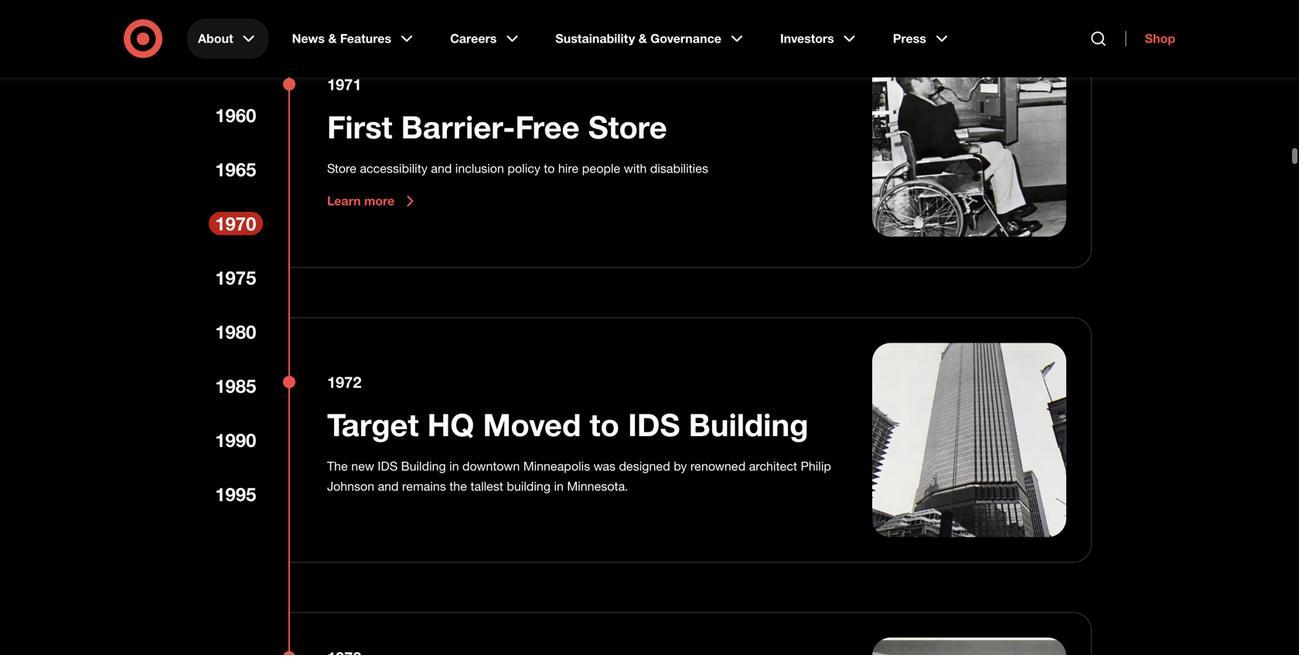 Task type: describe. For each thing, give the bounding box(es) containing it.
disabilities
[[650, 161, 709, 176]]

minnesota.
[[567, 479, 628, 494]]

1995
[[215, 483, 256, 506]]

1970 link
[[209, 212, 263, 235]]

sustainability
[[556, 31, 635, 46]]

& for features
[[328, 31, 337, 46]]

target
[[327, 406, 419, 444]]

hq
[[427, 406, 475, 444]]

1960
[[215, 104, 256, 126]]

the
[[450, 479, 467, 494]]

1971
[[327, 75, 362, 94]]

1985 link
[[209, 374, 263, 398]]

the
[[327, 459, 348, 474]]

tallest
[[471, 479, 504, 494]]

1965 link
[[209, 158, 263, 181]]

investors
[[780, 31, 834, 46]]

accessibility
[[360, 161, 428, 176]]

1980 link
[[209, 320, 263, 343]]

news & features link
[[281, 19, 427, 59]]

johnson
[[327, 479, 375, 494]]

about
[[198, 31, 233, 46]]

sustainability & governance
[[556, 31, 722, 46]]

learn more
[[327, 194, 395, 209]]

0 vertical spatial in
[[450, 459, 459, 474]]

1995 link
[[209, 483, 263, 506]]

was
[[594, 459, 616, 474]]

0 vertical spatial ids
[[628, 406, 680, 444]]

1 vertical spatial store
[[327, 161, 357, 176]]

1 vertical spatial in
[[554, 479, 564, 494]]

first barrier-free store
[[327, 108, 667, 146]]

1985
[[215, 375, 256, 397]]

press link
[[882, 19, 962, 59]]

news & features
[[292, 31, 391, 46]]

remains
[[402, 479, 446, 494]]

features
[[340, 31, 391, 46]]

renowned
[[691, 459, 746, 474]]

moved
[[483, 406, 581, 444]]

downtown
[[463, 459, 520, 474]]

with
[[624, 161, 647, 176]]

hire
[[558, 161, 579, 176]]

investors link
[[770, 19, 870, 59]]

building
[[507, 479, 551, 494]]

philip
[[801, 459, 831, 474]]

1972
[[327, 373, 362, 391]]

more
[[364, 194, 395, 209]]

1960 link
[[209, 104, 263, 127]]

& for governance
[[639, 31, 647, 46]]

1965
[[215, 158, 256, 181]]

careers
[[450, 31, 497, 46]]



Task type: vqa. For each thing, say whether or not it's contained in the screenshot.
& associated with Governance
yes



Task type: locate. For each thing, give the bounding box(es) containing it.
0 vertical spatial to
[[544, 161, 555, 176]]

1975 link
[[209, 266, 263, 289]]

0 horizontal spatial store
[[327, 161, 357, 176]]

building up architect
[[689, 406, 809, 444]]

1 & from the left
[[328, 31, 337, 46]]

0 horizontal spatial to
[[544, 161, 555, 176]]

and left "remains"
[[378, 479, 399, 494]]

1970
[[215, 212, 256, 235]]

shop link
[[1126, 31, 1176, 46]]

1 horizontal spatial store
[[588, 108, 667, 146]]

1 horizontal spatial building
[[689, 406, 809, 444]]

building up "remains"
[[401, 459, 446, 474]]

1 vertical spatial to
[[590, 406, 620, 444]]

0 horizontal spatial and
[[378, 479, 399, 494]]

careers link
[[439, 19, 532, 59]]

a person in a wheelchair image
[[873, 43, 1067, 237]]

in
[[450, 459, 459, 474], [554, 479, 564, 494]]

1990 link
[[209, 429, 263, 452]]

barrier-
[[401, 108, 516, 146]]

first barrier-free store button
[[327, 108, 667, 146]]

0 horizontal spatial in
[[450, 459, 459, 474]]

1 horizontal spatial to
[[590, 406, 620, 444]]

1990
[[215, 429, 256, 451]]

learn
[[327, 194, 361, 209]]

policy
[[508, 161, 541, 176]]

& left the governance
[[639, 31, 647, 46]]

store up learn
[[327, 161, 357, 176]]

first
[[327, 108, 393, 146]]

ids right new
[[378, 459, 398, 474]]

in up the
[[450, 459, 459, 474]]

designed
[[619, 459, 671, 474]]

ids up designed
[[628, 406, 680, 444]]

store
[[588, 108, 667, 146], [327, 161, 357, 176]]

1 vertical spatial building
[[401, 459, 446, 474]]

building
[[689, 406, 809, 444], [401, 459, 446, 474]]

and
[[431, 161, 452, 176], [378, 479, 399, 494]]

by
[[674, 459, 687, 474]]

people
[[582, 161, 621, 176]]

learn more button
[[327, 192, 419, 211]]

news
[[292, 31, 325, 46]]

governance
[[651, 31, 722, 46]]

0 horizontal spatial ids
[[378, 459, 398, 474]]

ids
[[628, 406, 680, 444], [378, 459, 398, 474]]

store accessibility and inclusion policy to hire people with disabilities
[[327, 161, 709, 176]]

1 vertical spatial ids
[[378, 459, 398, 474]]

architect
[[749, 459, 798, 474]]

0 vertical spatial building
[[689, 406, 809, 444]]

inclusion
[[455, 161, 504, 176]]

free
[[516, 108, 580, 146]]

0 horizontal spatial &
[[328, 31, 337, 46]]

building inside "the new ids building in downtown minneapolis was designed by renowned architect philip johnson and remains the tallest building in minnesota."
[[401, 459, 446, 474]]

about link
[[187, 19, 269, 59]]

a tall building with a flag image
[[873, 343, 1067, 537]]

and left inclusion
[[431, 161, 452, 176]]

0 horizontal spatial building
[[401, 459, 446, 474]]

0 vertical spatial and
[[431, 161, 452, 176]]

1 horizontal spatial in
[[554, 479, 564, 494]]

store up with
[[588, 108, 667, 146]]

and inside "the new ids building in downtown minneapolis was designed by renowned architect philip johnson and remains the tallest building in minnesota."
[[378, 479, 399, 494]]

press
[[893, 31, 927, 46]]

0 vertical spatial store
[[588, 108, 667, 146]]

ids inside "the new ids building in downtown minneapolis was designed by renowned architect philip johnson and remains the tallest building in minnesota."
[[378, 459, 398, 474]]

2 & from the left
[[639, 31, 647, 46]]

to left hire on the top of page
[[544, 161, 555, 176]]

in down 'minneapolis'
[[554, 479, 564, 494]]

new
[[351, 459, 374, 474]]

to
[[544, 161, 555, 176], [590, 406, 620, 444]]

1975
[[215, 266, 256, 289]]

store inside first barrier-free store button
[[588, 108, 667, 146]]

sustainability & governance link
[[545, 19, 757, 59]]

&
[[328, 31, 337, 46], [639, 31, 647, 46]]

& right news on the top of the page
[[328, 31, 337, 46]]

1 vertical spatial and
[[378, 479, 399, 494]]

minneapolis
[[523, 459, 590, 474]]

target hq moved to ids building
[[327, 406, 809, 444]]

1 horizontal spatial and
[[431, 161, 452, 176]]

to up was
[[590, 406, 620, 444]]

1 horizontal spatial ids
[[628, 406, 680, 444]]

the new ids building in downtown minneapolis was designed by renowned architect philip johnson and remains the tallest building in minnesota.
[[327, 459, 831, 494]]

1 horizontal spatial &
[[639, 31, 647, 46]]

shop
[[1145, 31, 1176, 46]]

1980
[[215, 321, 256, 343]]



